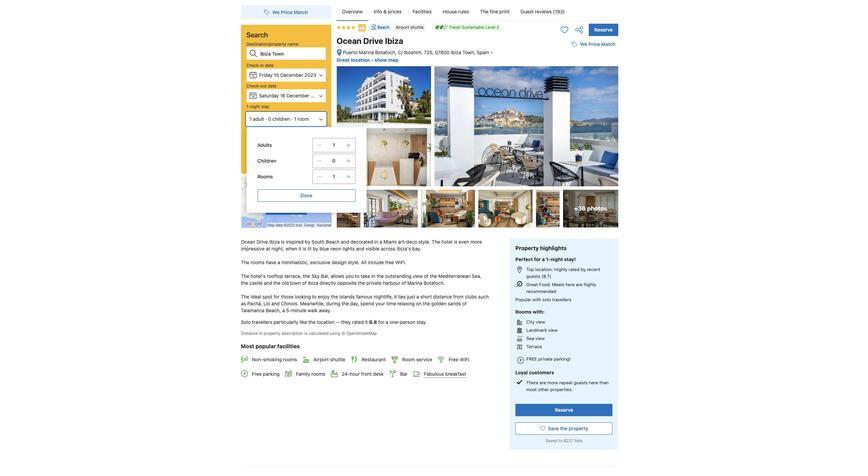 Task type: describe. For each thing, give the bounding box(es) containing it.
saved to 6227 lists
[[546, 438, 583, 444]]

work
[[285, 139, 295, 144]]

away.
[[319, 308, 331, 313]]

properties.
[[551, 387, 573, 392]]

0 vertical spatial style.
[[419, 239, 431, 245]]

parking!
[[554, 356, 571, 362]]

is left even
[[454, 239, 458, 245]]

from
[[454, 294, 464, 300]]

stay
[[261, 104, 269, 109]]

1 vertical spatial shuttle
[[330, 357, 346, 363]]

more inside there are more repeat guests here than most other properties.
[[548, 380, 558, 386]]

1 vertical spatial we
[[580, 41, 588, 47]]

a right just
[[417, 294, 419, 300]]

6227
[[564, 438, 574, 444]]

rooftop
[[267, 273, 283, 279]]

the right like
[[309, 319, 316, 325]]

c/
[[398, 49, 403, 55]]

reviews inside guest reviews (193) link
[[535, 9, 552, 14]]

0 horizontal spatial with
[[533, 297, 542, 302]]

1 horizontal spatial shuttle
[[411, 25, 424, 30]]

next image
[[612, 107, 617, 111]]

check- for out
[[247, 83, 261, 89]]

adult
[[253, 116, 264, 122]]

1 horizontal spatial wifi
[[544, 154, 554, 160]]

of
[[547, 100, 552, 106]]

Where are you going? field
[[258, 47, 326, 60]]

top
[[527, 267, 534, 272]]

lights
[[343, 246, 355, 252]]

rooms with:
[[516, 309, 545, 315]]

previous image
[[527, 107, 531, 111]]

view for landmark view
[[549, 327, 558, 333]]

a left 5-
[[282, 308, 285, 313]]

1 vertical spatial travellers
[[252, 319, 272, 325]]

solo travellers particularly like the location — they rated it 8.8 for a one-person stay.
[[241, 319, 427, 325]]

0 inside dropdown button
[[268, 116, 271, 122]]

search
[[247, 31, 268, 39]]

0 vertical spatial free wifi
[[532, 154, 554, 160]]

0 horizontal spatial airport
[[314, 357, 329, 363]]

opposite
[[338, 280, 357, 286]]

8.3
[[602, 77, 610, 83]]

0 horizontal spatial wifi
[[460, 357, 470, 363]]

to up beautiful
[[595, 95, 600, 100]]

0 vertical spatial airport shuttle
[[396, 25, 424, 30]]

those
[[281, 294, 294, 300]]

overview
[[342, 9, 363, 14]]

rooms for rooms
[[258, 174, 273, 179]]

1 vertical spatial we price match button
[[569, 38, 619, 51]]

have
[[266, 259, 276, 265]]

entire
[[253, 130, 264, 135]]

children
[[272, 116, 290, 122]]

spend
[[361, 301, 374, 306]]

very good 193 reviews
[[572, 74, 598, 85]]

islands
[[340, 294, 355, 300]]

for inside ocean drive ibiza is inspired by south beach and decorated in a miami art-deco style. the hotel is even more impressive at night, when it is lit by blue neon lights and visible across ibiza's bay. the rooms have a minimalistic, exclusive design style. all include free wifi. the hotel's rooftop terrace, the sky bar, allows you to take in the outstanding view of the mediterranean sea, the castle and the old town of ibiza directly opposite the private harbour of marina botafoch. the ideal spot for those looking to enjoy the islands famous nightlife, it lies just a short distance from clubs such as pachá, lío and chinois. meanwhile, during the day, spend your time relaxing on the golden sands of talamanca beach, a 5-minute walk away.
[[274, 294, 280, 300]]

is left lit
[[303, 246, 307, 252]]

food:
[[539, 282, 551, 287]]

1 horizontal spatial 16
[[280, 93, 285, 98]]

distance
[[241, 331, 258, 336]]

more inside ocean drive ibiza is inspired by south beach and decorated in a miami art-deco style. the hotel is even more impressive at night, when it is lit by blue neon lights and visible across ibiza's bay. the rooms have a minimalistic, exclusive design style. all include free wifi. the hotel's rooftop terrace, the sky bar, allows you to take in the outstanding view of the mediterranean sea, the castle and the old town of ibiza directly opposite the private harbour of marina botafoch. the ideal spot for those looking to enjoy the islands famous nightlife, it lies just a short distance from clubs such as pachá, lío and chinois. meanwhile, during the day, spend your time relaxing on the golden sands of talamanca beach, a 5-minute walk away.
[[471, 239, 482, 245]]

sustainable
[[462, 25, 485, 30]]

private inside ocean drive ibiza is inspired by south beach and decorated in a miami art-deco style. the hotel is even more impressive at night, when it is lit by blue neon lights and visible across ibiza's bay. the rooms have a minimalistic, exclusive design style. all include free wifi. the hotel's rooftop terrace, the sky bar, allows you to take in the outstanding view of the mediterranean sea, the castle and the old town of ibiza directly opposite the private harbour of marina botafoch. the ideal spot for those looking to enjoy the islands famous nightlife, it lies just a short distance from clubs such as pachá, lío and chinois. meanwhile, during the day, spend your time relaxing on the golden sands of talamanca beach, a 5-minute walk away.
[[367, 280, 382, 286]]

and down rooftop
[[264, 280, 272, 286]]

0 horizontal spatial free
[[252, 371, 262, 377]]

it down inspired
[[299, 246, 302, 252]]

drive for ocean drive ibiza is inspired by south beach and decorated in a miami art-deco style. the hotel is even more impressive at night, when it is lit by blue neon lights and visible across ibiza's bay. the rooms have a minimalistic, exclusive design style. all include free wifi. the hotel's rooftop terrace, the sky bar, allows you to take in the outstanding view of the mediterranean sea, the castle and the old town of ibiza directly opposite the private harbour of marina botafoch. the ideal spot for those looking to enjoy the islands famous nightlife, it lies just a short distance from clubs such as pachá, lío and chinois. meanwhile, during the day, spend your time relaxing on the golden sands of talamanca beach, a 5-minute walk away.
[[257, 239, 268, 245]]

are inside there are more repeat guests here than most other properties.
[[540, 380, 547, 386]]

1 horizontal spatial beach
[[378, 25, 390, 30]]

to left locate
[[556, 95, 561, 100]]

the up "during"
[[331, 294, 338, 300]]

the up harbour
[[377, 273, 384, 279]]

and down decorated
[[356, 246, 364, 252]]

it left lies
[[395, 294, 397, 300]]

famous
[[356, 294, 373, 300]]

show
[[375, 57, 387, 63]]

1 vertical spatial reserve button
[[516, 404, 613, 416]]

the down islands on the left
[[342, 301, 349, 306]]

on inside search 'section'
[[285, 205, 291, 211]]

1 vertical spatial night
[[551, 256, 563, 262]]

night inside search 'section'
[[250, 104, 260, 109]]

the down rooftop
[[274, 280, 281, 286]]

front
[[361, 371, 372, 377]]

december for 16
[[287, 93, 310, 98]]

town
[[290, 280, 301, 286]]

valign  initial image
[[358, 24, 366, 32]]

ocean for ocean drive ibiza is inspired by south beach and decorated in a miami art-deco style. the hotel is even more impressive at night, when it is lit by blue neon lights and visible across ibiza's bay. the rooms have a minimalistic, exclusive design style. all include free wifi. the hotel's rooftop terrace, the sky bar, allows you to take in the outstanding view of the mediterranean sea, the castle and the old town of ibiza directly opposite the private harbour of marina botafoch. the ideal spot for those looking to enjoy the islands famous nightlife, it lies just a short distance from clubs such as pachá, lío and chinois. meanwhile, during the day, spend your time relaxing on the golden sands of talamanca beach, a 5-minute walk away.
[[241, 239, 255, 245]]

the up castle
[[241, 273, 250, 279]]

24-hour front desk
[[342, 371, 384, 377]]

reviews inside very good 193 reviews
[[583, 80, 598, 85]]

ibiza up "night,"
[[270, 239, 280, 245]]

sky
[[312, 273, 320, 279]]

inspired
[[286, 239, 304, 245]]

in inside search 'section'
[[261, 63, 264, 68]]

reserve for the topmost the 'reserve' button
[[595, 27, 613, 33]]

smoking
[[263, 357, 282, 363]]

restaurant
[[362, 357, 386, 363]]

+36 photos link
[[564, 190, 619, 228]]

marina inside the puerto marina botafoch, c/ iboshim, 725, 07800 ibiza town, spain – great location - show map
[[359, 49, 374, 55]]

botafoch.
[[424, 280, 445, 286]]

friday
[[259, 72, 273, 78]]

non-
[[252, 357, 263, 363]]

and up lights
[[341, 239, 349, 245]]

print
[[500, 9, 510, 14]]

non-smoking rooms
[[252, 357, 297, 363]]

2 easy from the left
[[585, 95, 594, 100]]

in right distance on the left bottom of page
[[259, 331, 263, 336]]

ibiza up 'c/' at top left
[[385, 36, 404, 46]]

the down the take on the bottom left of page
[[358, 280, 365, 286]]

1 vertical spatial we price match
[[580, 41, 616, 47]]

2 vertical spatial location
[[317, 319, 335, 325]]

meals
[[552, 282, 565, 287]]

map inside search 'section'
[[292, 205, 302, 211]]

clubs
[[465, 294, 477, 300]]

location inside the puerto marina botafoch, c/ iboshim, 725, 07800 ibiza town, spain – great location - show map
[[351, 57, 370, 63]]

0 horizontal spatial 15
[[252, 74, 255, 78]]

a left one-
[[386, 319, 389, 325]]

0 vertical spatial reserve button
[[589, 24, 619, 36]]

day,
[[350, 301, 359, 306]]

date for check-in date
[[265, 63, 274, 68]]

guests inside there are more repeat guests here than most other properties.
[[574, 380, 588, 386]]

the fine print link
[[475, 3, 515, 21]]

service
[[417, 357, 433, 363]]

marina inside ocean drive ibiza is inspired by south beach and decorated in a miami art-deco style. the hotel is even more impressive at night, when it is lit by blue neon lights and visible across ibiza's bay. the rooms have a minimalistic, exclusive design style. all include free wifi. the hotel's rooftop terrace, the sky bar, allows you to take in the outstanding view of the mediterranean sea, the castle and the old town of ibiza directly opposite the private harbour of marina botafoch. the ideal spot for those looking to enjoy the islands famous nightlife, it lies just a short distance from clubs such as pachá, lío and chinois. meanwhile, during the day, spend your time relaxing on the golden sands of talamanca beach, a 5-minute walk away.
[[408, 280, 423, 286]]

0 horizontal spatial style.
[[348, 259, 360, 265]]

guests inside top location: highly rated by recent guests (8.7)
[[527, 273, 541, 279]]

(193)
[[553, 9, 565, 14]]

location inside very easy to locate and easy to park. of course it was december. but a great location with beautiful views  for dalt vila. great breakfast. kind staff. and we enjoyed …
[[559, 105, 575, 111]]

like
[[300, 319, 307, 325]]

1 horizontal spatial private
[[539, 356, 553, 362]]

to right you
[[355, 273, 360, 279]]

check- for in
[[247, 63, 261, 68]]

locate
[[562, 95, 574, 100]]

click to open map view image
[[337, 49, 342, 57]]

when
[[286, 246, 297, 252]]

1 adult · 0 children · 1 room
[[250, 116, 309, 122]]

solo
[[241, 319, 251, 325]]

it left 8.8
[[365, 319, 368, 325]]

description
[[282, 331, 303, 336]]

puerto
[[343, 49, 358, 55]]

is down like
[[305, 331, 308, 336]]

most
[[527, 387, 537, 392]]

2 vertical spatial rooms
[[312, 371, 326, 377]]

07800
[[435, 49, 450, 55]]

a inside very easy to locate and easy to park. of course it was december. but a great location with beautiful views  for dalt vila. great breakfast. kind staff. and we enjoyed …
[[543, 105, 546, 111]]

openstreetmap
[[347, 331, 377, 336]]

sands
[[448, 301, 461, 306]]

hotel
[[442, 239, 453, 245]]

city
[[527, 319, 535, 325]]

1 horizontal spatial travellers
[[553, 297, 572, 302]]

the down short
[[423, 301, 430, 306]]

ibiza inside the puerto marina botafoch, c/ iboshim, 725, 07800 ibiza town, spain – great location - show map
[[451, 49, 461, 55]]

for down property highlights
[[534, 256, 541, 262]]

1 vertical spatial price
[[589, 41, 600, 47]]

& inside "link"
[[384, 9, 387, 14]]

sea
[[527, 336, 535, 341]]

1 vertical spatial rooms
[[283, 357, 297, 363]]

calculated
[[309, 331, 329, 336]]

are inside great food: meals here are highly recommended
[[576, 282, 583, 287]]

info
[[374, 9, 382, 14]]

a up location:
[[542, 256, 545, 262]]

0 horizontal spatial 16
[[252, 95, 255, 98]]

for right 8.8
[[378, 319, 385, 325]]

with inside very easy to locate and easy to park. of course it was december. but a great location with beautiful views  for dalt vila. great breakfast. kind staff. and we enjoyed …
[[577, 105, 585, 111]]

children
[[258, 158, 277, 164]]

0 horizontal spatial free wifi
[[449, 357, 470, 363]]

repeat
[[560, 380, 573, 386]]

spain inside the puerto marina botafoch, c/ iboshim, 725, 07800 ibiza town, spain – great location - show map
[[477, 49, 489, 55]]

room
[[403, 357, 415, 363]]

+36
[[574, 205, 586, 212]]

the left castle
[[241, 280, 248, 286]]

1 vertical spatial free
[[449, 357, 459, 363]]

kind
[[535, 116, 544, 122]]

1 horizontal spatial 15
[[274, 72, 279, 78]]

level
[[486, 25, 496, 30]]

—
[[336, 319, 340, 325]]

1 horizontal spatial 0
[[333, 158, 336, 164]]

of down from
[[463, 301, 467, 306]]

and inside very easy to locate and easy to park. of course it was december. but a great location with beautiful views  for dalt vila. great breakfast. kind staff. and we enjoyed …
[[576, 95, 583, 100]]

1 horizontal spatial by
[[313, 246, 318, 252]]

and up beach,
[[272, 301, 280, 306]]

looking
[[295, 294, 311, 300]]

highly
[[584, 282, 597, 287]]

5-
[[286, 308, 291, 313]]

your
[[376, 301, 385, 306]]

sea view
[[527, 336, 545, 341]]

outstanding
[[385, 273, 412, 279]]

ocean drive ibiza is inspired by south beach and decorated in a miami art-deco style. the hotel is even more impressive at night, when it is lit by blue neon lights and visible across ibiza's bay. the rooms have a minimalistic, exclusive design style. all include free wifi. the hotel's rooftop terrace, the sky bar, allows you to take in the outstanding view of the mediterranean sea, the castle and the old town of ibiza directly opposite the private harbour of marina botafoch. the ideal spot for those looking to enjoy the islands famous nightlife, it lies just a short distance from clubs such as pachá, lío and chinois. meanwhile, during the day, spend your time relaxing on the golden sands of talamanca beach, a 5-minute walk away.
[[241, 239, 490, 313]]



Task type: vqa. For each thing, say whether or not it's contained in the screenshot.
first occupancy icon from right
no



Task type: locate. For each thing, give the bounding box(es) containing it.
1 vertical spatial airport shuttle
[[314, 357, 346, 363]]

minimalistic,
[[282, 259, 309, 265]]

rated inside top location: highly rated by recent guests (8.7)
[[569, 267, 580, 272]]

airport down prices
[[396, 25, 409, 30]]

old
[[282, 280, 289, 286]]

the inside the fine print link
[[480, 9, 489, 14]]

the fine print
[[480, 9, 510, 14]]

private down the take on the bottom left of page
[[367, 280, 382, 286]]

private right "free" at bottom
[[539, 356, 553, 362]]

0 vertical spatial 0
[[268, 116, 271, 122]]

room
[[298, 116, 309, 122]]

such
[[478, 294, 489, 300]]

is up "night,"
[[281, 239, 285, 245]]

property inside "dropdown button"
[[569, 426, 589, 432]]

0 horizontal spatial marina
[[359, 49, 374, 55]]

a right the have
[[278, 259, 280, 265]]

guests right repeat
[[574, 380, 588, 386]]

1 horizontal spatial airport shuttle
[[396, 25, 424, 30]]

map down 'c/' at top left
[[388, 57, 399, 63]]

reviews left (193)
[[535, 9, 552, 14]]

date right out
[[268, 83, 277, 89]]

2023
[[305, 72, 316, 78], [311, 93, 323, 98]]

0 horizontal spatial reserve
[[555, 407, 574, 413]]

all
[[361, 259, 367, 265]]

reserve for bottommost the 'reserve' button
[[555, 407, 574, 413]]

0 vertical spatial location
[[351, 57, 370, 63]]

ocean drive ibiza
[[337, 36, 404, 46]]

very for good
[[572, 74, 584, 80]]

for left "work"
[[279, 139, 284, 144]]

1 horizontal spatial airport
[[396, 25, 409, 30]]

location:
[[536, 267, 553, 272]]

1- inside search 'section'
[[247, 104, 250, 109]]

0 vertical spatial on
[[285, 205, 291, 211]]

landmark view
[[527, 327, 558, 333]]

ibiza down sky on the left of page
[[308, 280, 318, 286]]

0 horizontal spatial rooms
[[258, 174, 273, 179]]

1 vertical spatial ocean
[[241, 239, 255, 245]]

0 vertical spatial airport
[[396, 25, 409, 30]]

0 vertical spatial 2023
[[305, 72, 316, 78]]

1 vertical spatial very
[[535, 95, 544, 100]]

popular with solo travellers
[[516, 297, 572, 302]]

2 vertical spatial by
[[581, 267, 586, 272]]

1 horizontal spatial 1-
[[546, 256, 551, 262]]

great up 'recommended'
[[527, 282, 538, 287]]

the left the hotel
[[432, 239, 440, 245]]

saved
[[546, 438, 558, 444]]

property up lists
[[569, 426, 589, 432]]

& right homes
[[279, 130, 282, 135]]

house rules
[[443, 9, 469, 14]]

we up good
[[580, 41, 588, 47]]

0 vertical spatial guests
[[527, 273, 541, 279]]

recommended
[[527, 289, 557, 294]]

it left was
[[568, 100, 571, 106]]

1 vertical spatial match
[[602, 41, 616, 47]]

top location: highly rated by recent guests (8.7)
[[527, 267, 601, 279]]

views
[[535, 111, 547, 116]]

we price match inside search 'section'
[[273, 9, 308, 15]]

allows
[[331, 273, 345, 279]]

0 vertical spatial 1-
[[247, 104, 250, 109]]

map
[[388, 57, 399, 63], [292, 205, 302, 211]]

2 horizontal spatial free
[[532, 154, 543, 160]]

rooms right family
[[312, 371, 326, 377]]

1 horizontal spatial we price match button
[[569, 38, 619, 51]]

냨
[[517, 281, 523, 287]]

marina up just
[[408, 280, 423, 286]]

great inside very easy to locate and easy to park. of course it was december. but a great location with beautiful views  for dalt vila. great breakfast. kind staff. and we enjoyed …
[[574, 111, 586, 116]]

1 horizontal spatial reviews
[[583, 80, 598, 85]]

drive up botafoch,
[[364, 36, 384, 46]]

customers
[[529, 370, 554, 376]]

view right outstanding
[[413, 273, 423, 279]]

in
[[261, 63, 264, 68], [375, 239, 379, 245], [372, 273, 376, 279], [259, 331, 263, 336]]

2 vertical spatial free
[[252, 371, 262, 377]]

house
[[443, 9, 457, 14]]

lies
[[399, 294, 406, 300]]

reviews right 193
[[583, 80, 598, 85]]

deco
[[406, 239, 417, 245]]

lío
[[264, 301, 270, 306]]

even
[[459, 239, 470, 245]]

here
[[566, 282, 575, 287], [589, 380, 599, 386]]

by right lit
[[313, 246, 318, 252]]

spain left the '–'
[[477, 49, 489, 55]]

on inside ocean drive ibiza is inspired by south beach and decorated in a miami art-deco style. the hotel is even more impressive at night, when it is lit by blue neon lights and visible across ibiza's bay. the rooms have a minimalistic, exclusive design style. all include free wifi. the hotel's rooftop terrace, the sky bar, allows you to take in the outstanding view of the mediterranean sea, the castle and the old town of ibiza directly opposite the private harbour of marina botafoch. the ideal spot for those looking to enjoy the islands famous nightlife, it lies just a short distance from clubs such as pachá, lío and chinois. meanwhile, during the day, spend your time relaxing on the golden sands of talamanca beach, a 5-minute walk away.
[[416, 301, 422, 306]]

rooms left the have
[[251, 259, 265, 265]]

the up botafoch.
[[430, 273, 437, 279]]

for inside search 'section'
[[279, 139, 284, 144]]

0 vertical spatial rooms
[[251, 259, 265, 265]]

1 · from the left
[[266, 116, 267, 122]]

during
[[326, 301, 341, 306]]

was
[[572, 100, 580, 106]]

loyal
[[516, 370, 528, 376]]

we price match button up good
[[569, 38, 619, 51]]

1 vertical spatial more
[[548, 380, 558, 386]]

0 horizontal spatial location
[[317, 319, 335, 325]]

1 horizontal spatial easy
[[585, 95, 594, 100]]

the down impressive
[[241, 259, 250, 265]]

highlights
[[540, 245, 567, 251]]

1 vertical spatial great
[[574, 111, 586, 116]]

date
[[265, 63, 274, 68], [268, 83, 277, 89]]

rated very good element
[[532, 73, 598, 81]]

15 down the check-in date
[[252, 74, 255, 78]]

2023 for saturday 16 december 2023
[[311, 93, 323, 98]]

price up good
[[589, 41, 600, 47]]

here right meals
[[566, 282, 575, 287]]

& right the info
[[384, 9, 387, 14]]

we price match button up name:
[[262, 6, 311, 19]]

chinois.
[[281, 301, 299, 306]]

0 vertical spatial travellers
[[553, 297, 572, 302]]

1 vertical spatial property
[[569, 426, 589, 432]]

1 vertical spatial 0
[[333, 158, 336, 164]]

we up destination/property name: at left top
[[273, 9, 280, 15]]

beach down info & prices "link" in the top of the page
[[378, 25, 390, 30]]

view inside ocean drive ibiza is inspired by south beach and decorated in a miami art-deco style. the hotel is even more impressive at night, when it is lit by blue neon lights and visible across ibiza's bay. the rooms have a minimalistic, exclusive design style. all include free wifi. the hotel's rooftop terrace, the sky bar, allows you to take in the outstanding view of the mediterranean sea, the castle and the old town of ibiza directly opposite the private harbour of marina botafoch. the ideal spot for those looking to enjoy the islands famous nightlife, it lies just a short distance from clubs such as pachá, lío and chinois. meanwhile, during the day, spend your time relaxing on the golden sands of talamanca beach, a 5-minute walk away.
[[413, 273, 423, 279]]

are up other
[[540, 380, 547, 386]]

0 horizontal spatial property
[[264, 331, 280, 336]]

view right landmark
[[549, 327, 558, 333]]

to up meanwhile, in the left of the page
[[312, 294, 317, 300]]

property up most popular facilities
[[264, 331, 280, 336]]

more up properties.
[[548, 380, 558, 386]]

2 horizontal spatial location
[[559, 105, 575, 111]]

walk
[[308, 308, 318, 313]]

on right show
[[285, 205, 291, 211]]

great right vila.
[[574, 111, 586, 116]]

1 horizontal spatial ·
[[292, 116, 293, 122]]

1 horizontal spatial &
[[384, 9, 387, 14]]

search section
[[238, 0, 367, 228]]

spain right maria
[[560, 135, 571, 140]]

view for sea view
[[536, 336, 545, 341]]

the left 'fine'
[[480, 9, 489, 14]]

1 easy from the left
[[546, 95, 555, 100]]

0 vertical spatial &
[[384, 9, 387, 14]]

1 vertical spatial marina
[[408, 280, 423, 286]]

2 check- from the top
[[247, 83, 261, 89]]

rooms inside ocean drive ibiza is inspired by south beach and decorated in a miami art-deco style. the hotel is even more impressive at night, when it is lit by blue neon lights and visible across ibiza's bay. the rooms have a minimalistic, exclusive design style. all include free wifi. the hotel's rooftop terrace, the sky bar, allows you to take in the outstanding view of the mediterranean sea, the castle and the old town of ibiza directly opposite the private harbour of marina botafoch. the ideal spot for those looking to enjoy the islands famous nightlife, it lies just a short distance from clubs such as pachá, lío and chinois. meanwhile, during the day, spend your time relaxing on the golden sands of talamanca beach, a 5-minute walk away.
[[251, 259, 265, 265]]

very for easy
[[535, 95, 544, 100]]

1 horizontal spatial more
[[548, 380, 558, 386]]

travel
[[449, 25, 461, 30]]

0 horizontal spatial are
[[540, 380, 547, 386]]

0 horizontal spatial drive
[[257, 239, 268, 245]]

of up botafoch.
[[424, 273, 429, 279]]

of down outstanding
[[402, 280, 406, 286]]

· right the adult
[[266, 116, 267, 122]]

directly
[[320, 280, 336, 286]]

0 horizontal spatial reviews
[[535, 9, 552, 14]]

0 horizontal spatial ocean
[[241, 239, 255, 245]]

ocean for ocean drive ibiza
[[337, 36, 362, 46]]

1 check- from the top
[[247, 63, 261, 68]]

particularly
[[274, 319, 299, 325]]

1 vertical spatial beach
[[326, 239, 340, 245]]

for inside very easy to locate and easy to park. of course it was december. but a great location with beautiful views  for dalt vila. great breakfast. kind staff. and we enjoyed …
[[548, 111, 554, 116]]

wifi down maria
[[544, 154, 554, 160]]

0 horizontal spatial spain
[[477, 49, 489, 55]]

shuttle up 24-
[[330, 357, 346, 363]]

1 horizontal spatial spain
[[560, 135, 571, 140]]

dalt
[[555, 111, 563, 116]]

december down the friday 15 december 2023
[[287, 93, 310, 98]]

map inside the puerto marina botafoch, c/ iboshim, 725, 07800 ibiza town, spain – great location - show map
[[388, 57, 399, 63]]

ocean inside ocean drive ibiza is inspired by south beach and decorated in a miami art-deco style. the hotel is even more impressive at night, when it is lit by blue neon lights and visible across ibiza's bay. the rooms have a minimalistic, exclusive design style. all include free wifi. the hotel's rooftop terrace, the sky bar, allows you to take in the outstanding view of the mediterranean sea, the castle and the old town of ibiza directly opposite the private harbour of marina botafoch. the ideal spot for those looking to enjoy the islands famous nightlife, it lies just a short distance from clubs such as pachá, lío and chinois. meanwhile, during the day, spend your time relaxing on the golden sands of talamanca beach, a 5-minute walk away.
[[241, 239, 255, 245]]

popular
[[516, 297, 532, 302]]

0 vertical spatial rated
[[569, 267, 580, 272]]

check-in date
[[247, 63, 274, 68]]

visible
[[366, 246, 380, 252]]

friday 15 december 2023
[[259, 72, 316, 78]]

ocean up impressive
[[241, 239, 255, 245]]

great inside the puerto marina botafoch, c/ iboshim, 725, 07800 ibiza town, spain – great location - show map
[[337, 57, 350, 63]]

725,
[[424, 49, 434, 55]]

price inside search 'section'
[[281, 9, 293, 15]]

beach inside ocean drive ibiza is inspired by south beach and decorated in a miami art-deco style. the hotel is even more impressive at night, when it is lit by blue neon lights and visible across ibiza's bay. the rooms have a minimalistic, exclusive design style. all include free wifi. the hotel's rooftop terrace, the sky bar, allows you to take in the outstanding view of the mediterranean sea, the castle and the old town of ibiza directly opposite the private harbour of marina botafoch. the ideal spot for those looking to enjoy the islands famous nightlife, it lies just a short distance from clubs such as pachá, lío and chinois. meanwhile, during the day, spend your time relaxing on the golden sands of talamanca beach, a 5-minute walk away.
[[326, 239, 340, 245]]

iboshim,
[[404, 49, 423, 55]]

very inside very easy to locate and easy to park. of course it was december. but a great location with beautiful views  for dalt vila. great breakfast. kind staff. and we enjoyed …
[[535, 95, 544, 100]]

0 vertical spatial very
[[572, 74, 584, 80]]

check- down friday
[[247, 83, 261, 89]]

great inside great food: meals here are highly recommended
[[527, 282, 538, 287]]

are left highly
[[576, 282, 583, 287]]

0 horizontal spatial night
[[250, 104, 260, 109]]

the up as
[[241, 294, 250, 300]]

style. up the bay.
[[419, 239, 431, 245]]

1 horizontal spatial are
[[576, 282, 583, 287]]

1 vertical spatial map
[[292, 205, 302, 211]]

0 vertical spatial are
[[576, 282, 583, 287]]

property
[[516, 245, 539, 251]]

very inside very good 193 reviews
[[572, 74, 584, 80]]

0 horizontal spatial easy
[[546, 95, 555, 100]]

to left 6227
[[559, 438, 563, 444]]

rooms for rooms with:
[[516, 309, 532, 315]]

to
[[556, 95, 561, 100], [595, 95, 600, 100], [355, 273, 360, 279], [312, 294, 317, 300], [559, 438, 563, 444]]

we inside search 'section'
[[273, 9, 280, 15]]

it inside very easy to locate and easy to park. of course it was december. but a great location with beautiful views  for dalt vila. great breakfast. kind staff. and we enjoyed …
[[568, 100, 571, 106]]

free
[[527, 356, 537, 362]]

1 vertical spatial drive
[[257, 239, 268, 245]]

the left sky on the left of page
[[303, 273, 310, 279]]

in up visible
[[375, 239, 379, 245]]

as
[[241, 301, 246, 306]]

free wifi
[[532, 154, 554, 160], [449, 357, 470, 363]]

property for the
[[569, 426, 589, 432]]

+36 photos
[[574, 205, 608, 212]]

highly
[[555, 267, 568, 272]]

2023 for friday 15 december 2023
[[305, 72, 316, 78]]

scored 9.4 element
[[601, 151, 612, 162]]

1 horizontal spatial rooms
[[516, 309, 532, 315]]

(8.7)
[[542, 273, 552, 279]]

view for city view
[[536, 319, 546, 325]]

1 horizontal spatial free wifi
[[532, 154, 554, 160]]

guest
[[521, 9, 534, 14]]

here inside great food: meals here are highly recommended
[[566, 282, 575, 287]]

reserve button
[[589, 24, 619, 36], [516, 404, 613, 416]]

0 horizontal spatial shuttle
[[330, 357, 346, 363]]

0 vertical spatial match
[[294, 9, 308, 15]]

info & prices
[[374, 9, 402, 14]]

1 vertical spatial airport
[[314, 357, 329, 363]]

1 horizontal spatial we price match
[[580, 41, 616, 47]]

1- left stay
[[247, 104, 250, 109]]

rated down stay!
[[569, 267, 580, 272]]

course
[[553, 100, 567, 106]]

in right the take on the bottom left of page
[[372, 273, 376, 279]]

& inside search 'section'
[[279, 130, 282, 135]]

view up landmark view
[[536, 319, 546, 325]]

1 horizontal spatial night
[[551, 256, 563, 262]]

of right town
[[302, 280, 307, 286]]

by left recent
[[581, 267, 586, 272]]

1 horizontal spatial location
[[351, 57, 370, 63]]

facilities
[[277, 343, 300, 349]]

2 · from the left
[[292, 116, 293, 122]]

december up saturday 16 december 2023
[[281, 72, 303, 78]]

location
[[351, 57, 370, 63], [559, 105, 575, 111], [317, 319, 335, 325]]

maria
[[542, 135, 553, 140]]

2 horizontal spatial by
[[581, 267, 586, 272]]

wifi
[[544, 154, 554, 160], [460, 357, 470, 363]]

by
[[305, 239, 310, 245], [313, 246, 318, 252], [581, 267, 586, 272]]

save the property button
[[516, 423, 613, 435]]

stay.
[[417, 319, 427, 325]]

photos
[[588, 205, 608, 212]]

0 horizontal spatial map
[[292, 205, 302, 211]]

©
[[342, 331, 345, 336]]

15 right friday
[[274, 72, 279, 78]]

1 vertical spatial location
[[559, 105, 575, 111]]

destination/property name:
[[247, 42, 299, 47]]

wifi up breakfast
[[460, 357, 470, 363]]

date for check-out date
[[268, 83, 277, 89]]

save
[[548, 426, 559, 432]]

0 vertical spatial we price match button
[[262, 6, 311, 19]]

guest reviews (193)
[[521, 9, 565, 14]]

a left 'miami'
[[380, 239, 382, 245]]

here inside there are more repeat guests here than most other properties.
[[589, 380, 599, 386]]

0 horizontal spatial we price match button
[[262, 6, 311, 19]]

night left stay
[[250, 104, 260, 109]]

more right even
[[471, 239, 482, 245]]

0 vertical spatial private
[[367, 280, 382, 286]]

193
[[575, 80, 582, 85]]

night up highly
[[551, 256, 563, 262]]

a right the but
[[543, 105, 546, 111]]

0 horizontal spatial very
[[535, 95, 544, 100]]

0 horizontal spatial great
[[337, 57, 350, 63]]

1 horizontal spatial on
[[416, 301, 422, 306]]

0 vertical spatial price
[[281, 9, 293, 15]]

pachá,
[[247, 301, 262, 306]]

0 horizontal spatial airport shuttle
[[314, 357, 346, 363]]

we
[[567, 116, 573, 122]]

0 horizontal spatial &
[[279, 130, 282, 135]]

great location - show map button
[[337, 57, 399, 63]]

very easy to locate and easy to park. of course it was december. but a great location with beautiful views  for dalt vila. great breakfast. kind staff. and we enjoyed …
[[535, 95, 608, 122]]

match inside search 'section'
[[294, 9, 308, 15]]

0 vertical spatial reviews
[[535, 9, 552, 14]]

airport shuttle down facilities link
[[396, 25, 424, 30]]

1 horizontal spatial here
[[589, 380, 599, 386]]

1 vertical spatial here
[[589, 380, 599, 386]]

scored 8.3 element
[[601, 74, 612, 85]]

0 horizontal spatial private
[[367, 280, 382, 286]]

on down short
[[416, 301, 422, 306]]

1 horizontal spatial we
[[580, 41, 588, 47]]

ocean up puerto
[[337, 36, 362, 46]]

rooms inside search 'section'
[[258, 174, 273, 179]]

0 vertical spatial by
[[305, 239, 310, 245]]

the right the save
[[560, 426, 568, 432]]

airport up "family rooms"
[[314, 357, 329, 363]]

fine
[[490, 9, 498, 14]]

0 horizontal spatial we price match
[[273, 9, 308, 15]]

very up the but
[[535, 95, 544, 100]]

drive for ocean drive ibiza
[[364, 36, 384, 46]]

1 vertical spatial guests
[[574, 380, 588, 386]]

1 vertical spatial with
[[533, 297, 542, 302]]

by inside top location: highly rated by recent guests (8.7)
[[581, 267, 586, 272]]

1 vertical spatial free wifi
[[449, 357, 470, 363]]

travellers
[[553, 297, 572, 302], [252, 319, 272, 325]]

rooms
[[258, 174, 273, 179], [516, 309, 532, 315]]

drive inside ocean drive ibiza is inspired by south beach and decorated in a miami art-deco style. the hotel is even more impressive at night, when it is lit by blue neon lights and visible across ibiza's bay. the rooms have a minimalistic, exclusive design style. all include free wifi. the hotel's rooftop terrace, the sky bar, allows you to take in the outstanding view of the mediterranean sea, the castle and the old town of ibiza directly opposite the private harbour of marina botafoch. the ideal spot for those looking to enjoy the islands famous nightlife, it lies just a short distance from clubs such as pachá, lío and chinois. meanwhile, during the day, spend your time relaxing on the golden sands of talamanca beach, a 5-minute walk away.
[[257, 239, 268, 245]]

we price match up name:
[[273, 9, 308, 15]]

0 horizontal spatial price
[[281, 9, 293, 15]]

shuttle down facilities link
[[411, 25, 424, 30]]

fabulous
[[424, 371, 444, 377]]

property for in
[[264, 331, 280, 336]]

1 vertical spatial by
[[313, 246, 318, 252]]

1 vertical spatial rated
[[352, 319, 364, 325]]

16 up 1-night stay
[[252, 95, 255, 98]]

botafoch,
[[375, 49, 397, 55]]

december for 15
[[281, 72, 303, 78]]

0 vertical spatial map
[[388, 57, 399, 63]]

here left than
[[589, 380, 599, 386]]

0 horizontal spatial more
[[471, 239, 482, 245]]

guests down top
[[527, 273, 541, 279]]

are
[[576, 282, 583, 287], [540, 380, 547, 386]]

and
[[576, 95, 583, 100], [341, 239, 349, 245], [356, 246, 364, 252], [264, 280, 272, 286], [272, 301, 280, 306]]

distance in property description is calculated using © openstreetmap
[[241, 331, 377, 336]]

0 horizontal spatial beach
[[326, 239, 340, 245]]

entire homes & apartments
[[253, 130, 305, 135]]

0 horizontal spatial guests
[[527, 273, 541, 279]]

free parking
[[252, 371, 280, 377]]

done button
[[258, 189, 356, 202]]

the inside "dropdown button"
[[560, 426, 568, 432]]

0 horizontal spatial ·
[[266, 116, 267, 122]]

sea,
[[472, 273, 482, 279]]



